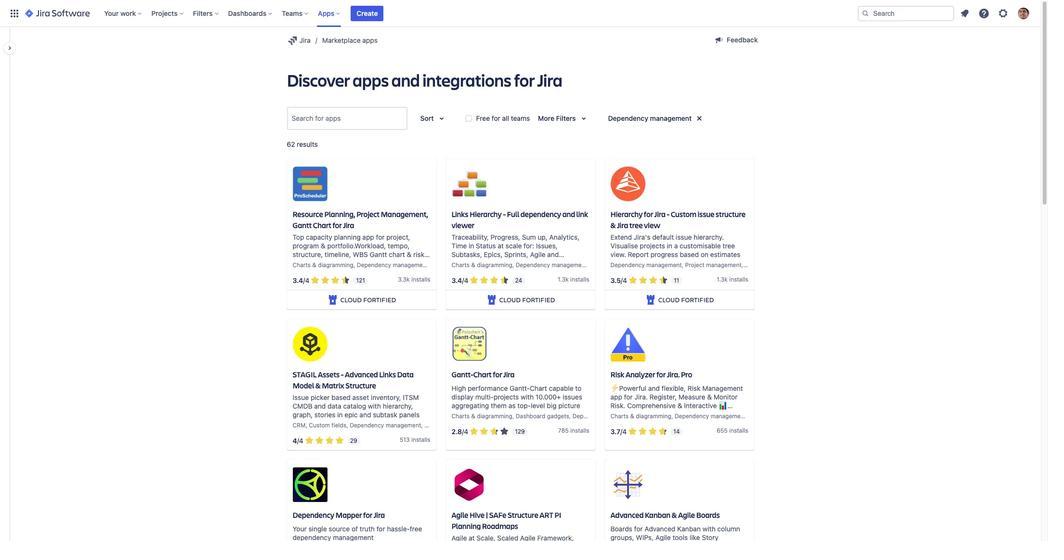 Task type: vqa. For each thing, say whether or not it's contained in the screenshot.
ADD TO STARRED "Icon"
no



Task type: locate. For each thing, give the bounding box(es) containing it.
diagramming down epics,
[[477, 262, 513, 269]]

structure inside agile hive | safe structure art pi planning roadmaps
[[508, 511, 539, 521]]

1 vertical spatial app
[[611, 393, 623, 402]]

appswitcher icon image
[[9, 7, 20, 19]]

/
[[303, 277, 305, 285], [462, 277, 464, 285], [621, 277, 623, 285], [462, 428, 464, 436], [621, 428, 623, 436], [297, 437, 299, 445]]

dependency inside links hierarchy - full dependency and link viewer
[[521, 209, 562, 220]]

1 horizontal spatial structure
[[508, 511, 539, 521]]

1 horizontal spatial app
[[611, 393, 623, 402]]

in down traceability,
[[469, 242, 475, 250]]

1 horizontal spatial 1.3k install s
[[717, 276, 749, 284]]

diagramming inside high performance gantt-chart capable to display multi-projects with 10.000+ issues aggregating them as top-level big picture charts & diagramming , dashboard gadgets , dependency management
[[477, 413, 513, 420]]

agile inside traceability, progress, sum up, analytics, time in status at scale for: issues, subtasks, epics, sprints, agile and enterprise
[[531, 251, 546, 259]]

based inside the "issue picker based asset inventory, itsm cmdb and data catalog with hierarchy, graph, stories in epic and subtask panels crm , custom fields , dependency management , it & helpdesk"
[[332, 394, 351, 402]]

management,
[[381, 209, 428, 220]]

boards up the groups,
[[611, 526, 633, 534]]

your work
[[104, 9, 136, 17]]

- for stagil assets - advanced links data model & matrix structure
[[341, 370, 344, 380]]

- left full
[[503, 209, 506, 220]]

hierarchy.
[[694, 234, 725, 242]]

- inside hierarchy for jira - custom issue structure & jira tree view
[[667, 209, 670, 220]]

install for links hierarchy - full dependency and link viewer
[[571, 276, 587, 284]]

cloud down 121
[[341, 296, 362, 305]]

install left 3.5
[[571, 276, 587, 284]]

search image
[[862, 9, 870, 17]]

1 3.4 / 4 from the left
[[293, 277, 310, 285]]

2 fortified from the left
[[523, 296, 555, 305]]

with left column at the bottom of page
[[703, 526, 716, 534]]

0 horizontal spatial kanban
[[645, 511, 671, 521]]

for right truth
[[377, 526, 385, 534]]

wbs
[[353, 251, 368, 259]]

gantt- up high
[[452, 370, 474, 380]]

primary element
[[6, 0, 859, 27]]

/ right helpdesk
[[462, 428, 464, 436]]

0 horizontal spatial custom
[[309, 422, 330, 430]]

1 horizontal spatial tree
[[723, 242, 736, 250]]

1 cloud fortified from the left
[[341, 296, 396, 305]]

tree inside extend jira's default issue hierarchy. visualise projects in a customisable tree view. report progress based on estimates dependency management , project management , reports
[[723, 242, 736, 250]]

- right assets
[[341, 370, 344, 380]]

fortified down on
[[682, 296, 715, 305]]

data
[[328, 403, 342, 411]]

s right 3.3k
[[428, 276, 431, 284]]

charts & diagramming , dependency management , down wbs
[[293, 262, 432, 269]]

1 vertical spatial custom
[[309, 422, 330, 430]]

your inside popup button
[[104, 9, 119, 17]]

fortified down 121
[[364, 296, 396, 305]]

3 fortified from the left
[[682, 296, 715, 305]]

1.3k install s down estimates
[[717, 276, 749, 284]]

issue inside hierarchy for jira - custom issue structure & jira tree view
[[698, 209, 715, 220]]

management down analytics,
[[552, 262, 588, 269]]

sidebar navigation image
[[0, 39, 21, 58]]

kanban
[[645, 511, 671, 521], [678, 526, 701, 534]]

notifications image
[[960, 7, 971, 19]]

risk analyzer for jira. pro image
[[611, 328, 646, 362]]

4 for stagil assets - advanced links data model & matrix structure
[[299, 437, 304, 445]]

0 horizontal spatial advanced
[[345, 370, 378, 380]]

for left project, on the top of page
[[376, 234, 385, 242]]

2 vertical spatial chart
[[530, 385, 548, 393]]

0 vertical spatial links
[[452, 209, 469, 220]]

0 vertical spatial boards
[[697, 511, 720, 521]]

0 vertical spatial advanced
[[345, 370, 378, 380]]

discover
[[287, 68, 350, 92]]

reports
[[611, 411, 633, 419]]

app up risk.
[[611, 393, 623, 402]]

tree up estimates
[[723, 242, 736, 250]]

graph,
[[293, 411, 313, 420]]

1 horizontal spatial fortified
[[523, 296, 555, 305]]

for:
[[524, 242, 535, 250]]

s for gantt-chart for jira
[[587, 428, 590, 435]]

2 3.4 from the left
[[452, 277, 462, 285]]

0 vertical spatial with
[[521, 393, 534, 402]]

1 horizontal spatial cloud
[[500, 296, 521, 305]]

for inside resource planning, project management, gantt chart for jira
[[333, 220, 342, 231]]

2 horizontal spatial with
[[703, 526, 716, 534]]

/ for links hierarchy - full dependency and link viewer
[[462, 277, 464, 285]]

1 vertical spatial gantt-
[[510, 385, 530, 393]]

& inside hierarchy for jira - custom issue structure & jira tree view
[[611, 220, 616, 231]]

boards inside the boards for advanced kanban with column groups, wips, agile tools like stor
[[611, 526, 633, 534]]

install for hierarchy for jira - custom issue structure & jira tree view
[[730, 276, 746, 284]]

1 vertical spatial dependency
[[293, 534, 331, 542]]

0 vertical spatial gantt-
[[452, 370, 474, 380]]

charts & diagramming , dependency management , down sprints,
[[452, 262, 591, 269]]

2 cloud fortified from the left
[[500, 296, 555, 305]]

management inside high performance gantt-chart capable to display multi-projects with 10.000+ issues aggregating them as top-level big picture charts & diagramming , dashboard gadgets , dependency management
[[609, 413, 644, 420]]

1.3k down estimates
[[717, 276, 728, 284]]

tempo,
[[388, 242, 410, 250]]

cloud fortified app badge image for viewer
[[486, 295, 498, 306]]

your single source of truth for hassle-free dependency management
[[293, 526, 422, 542]]

in inside traceability, progress, sum up, analytics, time in status at scale for: issues, subtasks, epics, sprints, agile and enterprise
[[469, 242, 475, 250]]

chart up capacity
[[313, 220, 332, 231]]

project right planning,
[[357, 209, 380, 220]]

projects up as
[[494, 393, 519, 402]]

& left risk
[[407, 251, 412, 259]]

3.4 / 4 down structure,
[[293, 277, 310, 285]]

kanban inside the boards for advanced kanban with column groups, wips, agile tools like stor
[[678, 526, 701, 534]]

2 horizontal spatial cloud
[[659, 296, 680, 305]]

0 horizontal spatial fortified
[[364, 296, 396, 305]]

in left "a"
[[667, 242, 673, 250]]

dependency up up,
[[521, 209, 562, 220]]

3.4 / 4
[[293, 277, 310, 285], [452, 277, 469, 285]]

for inside 'top capacity planning app for project, program & portfolio.workload, tempo, structure, timeline, wbs gantt chart & risk management'
[[376, 234, 385, 242]]

cloud fortified down 121
[[341, 296, 396, 305]]

hierarchy up viewer
[[470, 209, 502, 220]]

it
[[425, 422, 430, 430]]

dependency mapper for jira image
[[293, 468, 328, 503]]

1 vertical spatial links
[[379, 370, 396, 380]]

513 install s
[[400, 437, 431, 444]]

cloud fortified app badge image down timeline,
[[327, 295, 339, 306]]

cloud fortified for full
[[500, 296, 555, 305]]

tree up jira's at top
[[630, 220, 643, 231]]

structure inside 'stagil assets - advanced links data model & matrix structure'
[[346, 381, 376, 391]]

issue up "a"
[[676, 234, 692, 242]]

hierarchy inside links hierarchy - full dependency and link viewer
[[470, 209, 502, 220]]

1 cloud from the left
[[341, 296, 362, 305]]

for down planning,
[[333, 220, 342, 231]]

settings image
[[998, 7, 1010, 19]]

- for links hierarchy - full dependency and link viewer
[[503, 209, 506, 220]]

1 horizontal spatial projects
[[640, 242, 666, 250]]

and inside the ⚡powerful and flexible, risk management app for jira. register, measure & monitor risk. comprehensive & interactive 📊 reports
[[649, 385, 660, 393]]

tools
[[673, 534, 688, 542]]

1.3k
[[558, 276, 569, 284], [717, 276, 728, 284]]

0 horizontal spatial structure
[[346, 381, 376, 391]]

project inside extend jira's default issue hierarchy. visualise projects in a customisable tree view. report progress based on estimates dependency management , project management , reports
[[686, 262, 705, 269]]

risk up measure
[[688, 385, 701, 393]]

install for stagil assets - advanced links data model & matrix structure
[[412, 437, 428, 444]]

& inside 'stagil assets - advanced links data model & matrix structure'
[[316, 381, 321, 391]]

your inside your single source of truth for hassle-free dependency management
[[293, 526, 307, 534]]

project down on
[[686, 262, 705, 269]]

top capacity planning app for project, program & portfolio.workload, tempo, structure, timeline, wbs gantt chart & risk management
[[293, 234, 425, 268]]

s left 3.5
[[587, 276, 590, 284]]

0 horizontal spatial links
[[379, 370, 396, 380]]

install right 655
[[730, 428, 746, 435]]

3 cloud fortified from the left
[[659, 296, 715, 305]]

0 horizontal spatial project
[[357, 209, 380, 220]]

& up the "extend" at the right top of the page
[[611, 220, 616, 231]]

stagil
[[293, 370, 317, 380]]

2 horizontal spatial fortified
[[682, 296, 715, 305]]

issue picker based asset inventory, itsm cmdb and data catalog with hierarchy, graph, stories in epic and subtask panels crm , custom fields , dependency management , it & helpdesk
[[293, 394, 462, 430]]

a
[[675, 242, 678, 250]]

0 horizontal spatial 1.3k
[[558, 276, 569, 284]]

2 cloud fortified app badge image from the left
[[486, 295, 498, 306]]

with up top-
[[521, 393, 534, 402]]

2 1.3k from the left
[[717, 276, 728, 284]]

1 horizontal spatial issue
[[698, 209, 715, 220]]

risk up ⚡powerful
[[611, 370, 625, 380]]

1.3k for links hierarchy - full dependency and link viewer
[[558, 276, 569, 284]]

links hierarchy - full dependency and link viewer image
[[452, 167, 487, 202]]

- inside 'stagil assets - advanced links data model & matrix structure'
[[341, 370, 344, 380]]

0 horizontal spatial hierarchy
[[470, 209, 502, 220]]

filters
[[193, 9, 213, 17], [557, 114, 576, 122]]

advanced down advanced kanban & agile boards
[[645, 526, 676, 534]]

0 horizontal spatial chart
[[313, 220, 332, 231]]

121
[[356, 277, 365, 284]]

& down aggregating
[[472, 413, 476, 420]]

1 vertical spatial apps
[[353, 68, 389, 92]]

-
[[503, 209, 506, 220], [667, 209, 670, 220], [341, 370, 344, 380]]

2 cloud from the left
[[500, 296, 521, 305]]

itsm
[[403, 394, 419, 402]]

charts for resource planning, project management, gantt chart for jira
[[293, 262, 311, 269]]

62
[[287, 140, 295, 148]]

charts
[[293, 262, 311, 269], [452, 262, 470, 269], [452, 413, 470, 420], [611, 413, 629, 420]]

advanced inside the boards for advanced kanban with column groups, wips, agile tools like stor
[[645, 526, 676, 534]]

129
[[515, 428, 525, 436]]

0 horizontal spatial boards
[[611, 526, 633, 534]]

0 vertical spatial based
[[680, 251, 699, 259]]

charts inside high performance gantt-chart capable to display multi-projects with 10.000+ issues aggregating them as top-level big picture charts & diagramming , dashboard gadgets , dependency management
[[452, 413, 470, 420]]

projects down jira's at top
[[640, 242, 666, 250]]

2 horizontal spatial advanced
[[645, 526, 676, 534]]

0 vertical spatial tree
[[630, 220, 643, 231]]

data
[[398, 370, 414, 380]]

0 horizontal spatial 3.4
[[293, 277, 303, 285]]

& up picker
[[316, 381, 321, 391]]

cloud fortified for management,
[[341, 296, 396, 305]]

install
[[412, 276, 428, 284], [571, 276, 587, 284], [730, 276, 746, 284], [571, 428, 587, 435], [730, 428, 746, 435], [412, 437, 428, 444]]

0 horizontal spatial your
[[104, 9, 119, 17]]

10.000+
[[536, 393, 561, 402]]

aggregating
[[452, 402, 489, 410]]

785 install s
[[559, 428, 590, 435]]

filters inside popup button
[[193, 9, 213, 17]]

cloud fortified app badge image
[[645, 295, 657, 306]]

0 horizontal spatial -
[[341, 370, 344, 380]]

1 horizontal spatial jira.
[[667, 370, 680, 380]]

diagramming down timeline,
[[318, 262, 354, 269]]

4 for gantt-chart for jira
[[464, 428, 469, 436]]

1 horizontal spatial in
[[469, 242, 475, 250]]

help image
[[979, 7, 991, 19]]

subtask
[[373, 411, 398, 420]]

1 vertical spatial structure
[[508, 511, 539, 521]]

cloud right cloud fortified app badge image
[[659, 296, 680, 305]]

in inside the "issue picker based asset inventory, itsm cmdb and data catalog with hierarchy, graph, stories in epic and subtask panels crm , custom fields , dependency management , it & helpdesk"
[[338, 411, 343, 420]]

1 horizontal spatial -
[[503, 209, 506, 220]]

filters button
[[190, 6, 223, 21]]

app up the portfolio.workload,
[[363, 234, 374, 242]]

1 vertical spatial chart
[[474, 370, 492, 380]]

0 vertical spatial chart
[[313, 220, 332, 231]]

1 horizontal spatial based
[[680, 251, 699, 259]]

risk inside the ⚡powerful and flexible, risk management app for jira. register, measure & monitor risk. comprehensive & interactive 📊 reports
[[688, 385, 701, 393]]

issues,
[[536, 242, 558, 250]]

chart up 10.000+
[[530, 385, 548, 393]]

boards up column at the bottom of page
[[697, 511, 720, 521]]

1 vertical spatial gantt
[[370, 251, 387, 259]]

/ down "crm"
[[297, 437, 299, 445]]

groups,
[[611, 534, 635, 542]]

cloud fortified app badge image
[[327, 295, 339, 306], [486, 295, 498, 306]]

agile hive | safe structure art pi planning roadmaps image
[[452, 468, 487, 503]]

for up wips,
[[635, 526, 643, 534]]

1 horizontal spatial advanced
[[611, 511, 644, 521]]

multi-
[[476, 393, 494, 402]]

0 horizontal spatial based
[[332, 394, 351, 402]]

1 1.3k from the left
[[558, 276, 569, 284]]

0 vertical spatial dependency
[[521, 209, 562, 220]]

advanced inside 'stagil assets - advanced links data model & matrix structure'
[[345, 370, 378, 380]]

install right 513
[[412, 437, 428, 444]]

2 3.4 / 4 from the left
[[452, 277, 469, 285]]

0 horizontal spatial cloud fortified app badge image
[[327, 295, 339, 306]]

1 vertical spatial issue
[[676, 234, 692, 242]]

scale
[[506, 242, 522, 250]]

for inside your single source of truth for hassle-free dependency management
[[377, 526, 385, 534]]

links inside links hierarchy - full dependency and link viewer
[[452, 209, 469, 220]]

24
[[516, 277, 523, 284]]

cloud fortified down 24
[[500, 296, 555, 305]]

projects inside extend jira's default issue hierarchy. visualise projects in a customisable tree view. report progress based on estimates dependency management , project management , reports
[[640, 242, 666, 250]]

jira. up comprehensive
[[635, 393, 648, 402]]

1 vertical spatial your
[[293, 526, 307, 534]]

chart up performance
[[474, 370, 492, 380]]

like
[[690, 534, 701, 542]]

1 horizontal spatial gantt-
[[510, 385, 530, 393]]

planning,
[[325, 209, 355, 220]]

fields
[[332, 422, 347, 430]]

1 horizontal spatial custom
[[671, 209, 697, 220]]

management down structure,
[[293, 260, 333, 268]]

1 horizontal spatial dependency
[[521, 209, 562, 220]]

charts down structure,
[[293, 262, 311, 269]]

1 horizontal spatial your
[[293, 526, 307, 534]]

& down subtasks,
[[472, 262, 476, 269]]

0 vertical spatial apps
[[363, 36, 378, 44]]

for down ⚡powerful
[[625, 393, 633, 402]]

banner
[[0, 0, 1042, 27]]

for up performance
[[493, 370, 503, 380]]

0 horizontal spatial tree
[[630, 220, 643, 231]]

cloud fortified down 11
[[659, 296, 715, 305]]

discover apps and integrations for jira
[[287, 68, 563, 92]]

0 horizontal spatial charts & diagramming , dependency management ,
[[293, 262, 432, 269]]

3.3k install s
[[398, 276, 431, 284]]

issue up the hierarchy. at right top
[[698, 209, 715, 220]]

jira software image
[[25, 7, 90, 19], [25, 7, 90, 19]]

management
[[651, 114, 692, 122], [293, 260, 333, 268], [393, 262, 429, 269], [552, 262, 588, 269], [647, 262, 682, 269], [707, 262, 742, 269], [609, 413, 644, 420], [711, 413, 747, 420], [386, 422, 421, 430], [333, 534, 374, 542]]

1 horizontal spatial filters
[[557, 114, 576, 122]]

1 horizontal spatial project
[[686, 262, 705, 269]]

agile left tools
[[656, 534, 671, 542]]

your for your single source of truth for hassle-free dependency management
[[293, 526, 307, 534]]

based down customisable
[[680, 251, 699, 259]]

s
[[428, 276, 431, 284], [587, 276, 590, 284], [746, 276, 749, 284], [587, 428, 590, 435], [746, 428, 749, 435], [428, 437, 431, 444]]

free for all teams
[[477, 114, 530, 122]]

4 for hierarchy for jira - custom issue structure & jira tree view
[[623, 277, 628, 285]]

jira up planning
[[343, 220, 355, 231]]

1 horizontal spatial kanban
[[678, 526, 701, 534]]

0 vertical spatial project
[[357, 209, 380, 220]]

custom inside hierarchy for jira - custom issue structure & jira tree view
[[671, 209, 697, 220]]

full
[[507, 209, 520, 220]]

for inside hierarchy for jira - custom issue structure & jira tree view
[[644, 209, 654, 220]]

diagramming down them on the bottom left of the page
[[477, 413, 513, 420]]

0 horizontal spatial in
[[338, 411, 343, 420]]

cloud for &
[[659, 296, 680, 305]]

1 cloud fortified app badge image from the left
[[327, 295, 339, 306]]

1 horizontal spatial risk
[[688, 385, 701, 393]]

chart
[[389, 251, 405, 259]]

1 horizontal spatial boards
[[697, 511, 720, 521]]

assets
[[318, 370, 340, 380]]

1.3k install s left 3.5
[[558, 276, 590, 284]]

0 vertical spatial gantt
[[293, 220, 312, 231]]

project inside resource planning, project management, gantt chart for jira
[[357, 209, 380, 220]]

hierarchy for jira - custom issue structure & jira tree view
[[611, 209, 746, 231]]

cloud fortified for -
[[659, 296, 715, 305]]

with up subtask
[[368, 403, 381, 411]]

655
[[717, 428, 728, 435]]

1 horizontal spatial chart
[[474, 370, 492, 380]]

cloud fortified app badge image for jira
[[327, 295, 339, 306]]

3.5 / 4
[[611, 277, 628, 285]]

- inside links hierarchy - full dependency and link viewer
[[503, 209, 506, 220]]

custom down stories
[[309, 422, 330, 430]]

tree inside hierarchy for jira - custom issue structure & jira tree view
[[630, 220, 643, 231]]

projects
[[640, 242, 666, 250], [494, 393, 519, 402]]

time
[[452, 242, 467, 250]]

0 horizontal spatial dependency
[[293, 534, 331, 542]]

1 horizontal spatial with
[[521, 393, 534, 402]]

analyzer
[[626, 370, 656, 380]]

0 horizontal spatial jira.
[[635, 393, 648, 402]]

1 vertical spatial kanban
[[678, 526, 701, 534]]

3.4 for resource planning, project management, gantt chart for jira
[[293, 277, 303, 285]]

2 horizontal spatial in
[[667, 242, 673, 250]]

1 horizontal spatial charts & diagramming , dependency management ,
[[452, 262, 591, 269]]

teams
[[282, 9, 303, 17]]

traceability,
[[452, 234, 489, 242]]

0 vertical spatial jira.
[[667, 370, 680, 380]]

in down the 'data'
[[338, 411, 343, 420]]

install right 3.3k
[[412, 276, 428, 284]]

2 horizontal spatial -
[[667, 209, 670, 220]]

context icon image
[[287, 35, 299, 46], [287, 35, 299, 46]]

0 horizontal spatial filters
[[193, 9, 213, 17]]

based up the 'data'
[[332, 394, 351, 402]]

feedback
[[727, 36, 759, 44]]

apps down marketplace apps link
[[353, 68, 389, 92]]

management inside your single source of truth for hassle-free dependency management
[[333, 534, 374, 542]]

management down panels
[[386, 422, 421, 430]]

1 3.4 from the left
[[293, 277, 303, 285]]

1 horizontal spatial gantt
[[370, 251, 387, 259]]

based inside extend jira's default issue hierarchy. visualise projects in a customisable tree view. report progress based on estimates dependency management , project management , reports
[[680, 251, 699, 259]]

kanban up the boards for advanced kanban with column groups, wips, agile tools like stor
[[645, 511, 671, 521]]

management inside the "issue picker based asset inventory, itsm cmdb and data catalog with hierarchy, graph, stories in epic and subtask panels crm , custom fields , dependency management , it & helpdesk"
[[386, 422, 421, 430]]

sort
[[421, 114, 434, 122]]

0 horizontal spatial cloud fortified
[[341, 296, 396, 305]]

1 horizontal spatial cloud fortified app badge image
[[486, 295, 498, 306]]

0 horizontal spatial 1.3k install s
[[558, 276, 590, 284]]

stagil assets - advanced links data model & matrix structure
[[293, 370, 414, 391]]

mapper
[[336, 511, 362, 521]]

1 1.3k install s from the left
[[558, 276, 590, 284]]

hierarchy up the "extend" at the right top of the page
[[611, 209, 643, 220]]

3.3k
[[398, 276, 410, 284]]

/ down view. on the right top of the page
[[621, 277, 623, 285]]

1 horizontal spatial 3.4 / 4
[[452, 277, 469, 285]]

3.4 / 4 for resource planning, project management, gantt chart for jira
[[293, 277, 310, 285]]

filters right more at the top of page
[[557, 114, 576, 122]]

apps inside marketplace apps link
[[363, 36, 378, 44]]

4 for links hierarchy - full dependency and link viewer
[[464, 277, 469, 285]]

3 cloud from the left
[[659, 296, 680, 305]]

agile up planning
[[452, 511, 469, 521]]

1 hierarchy from the left
[[470, 209, 502, 220]]

0 vertical spatial app
[[363, 234, 374, 242]]

diagramming for resource
[[318, 262, 354, 269]]

0 horizontal spatial cloud
[[341, 296, 362, 305]]

0 vertical spatial your
[[104, 9, 119, 17]]

charts down aggregating
[[452, 413, 470, 420]]

advanced kanban & agile boards image
[[611, 468, 646, 503]]

analytics,
[[550, 234, 580, 242]]

s down reports on the top of page
[[746, 276, 749, 284]]

crm
[[293, 422, 306, 430]]

cloud down 24
[[500, 296, 521, 305]]

s right 785
[[587, 428, 590, 435]]

charts & diagramming , dependency management , for viewer
[[452, 262, 591, 269]]

1 vertical spatial tree
[[723, 242, 736, 250]]

advanced up asset
[[345, 370, 378, 380]]

issues
[[563, 393, 583, 402]]

dependency
[[521, 209, 562, 220], [293, 534, 331, 542]]

0 vertical spatial structure
[[346, 381, 376, 391]]

0 horizontal spatial with
[[368, 403, 381, 411]]

0 horizontal spatial app
[[363, 234, 374, 242]]

0 horizontal spatial issue
[[676, 234, 692, 242]]

2 hierarchy from the left
[[611, 209, 643, 220]]

1 fortified from the left
[[364, 296, 396, 305]]

truth
[[360, 526, 375, 534]]

1 vertical spatial with
[[368, 403, 381, 411]]

project
[[357, 209, 380, 220], [686, 262, 705, 269]]

3.4 down enterprise
[[452, 277, 462, 285]]

management down the progress
[[647, 262, 682, 269]]

⚡powerful
[[611, 385, 647, 393]]

1 horizontal spatial hierarchy
[[611, 209, 643, 220]]

2 1.3k install s from the left
[[717, 276, 749, 284]]

3.4 down structure,
[[293, 277, 303, 285]]

1 horizontal spatial links
[[452, 209, 469, 220]]

1 vertical spatial jira.
[[635, 393, 648, 402]]

0 vertical spatial projects
[[640, 242, 666, 250]]

hierarchy inside hierarchy for jira - custom issue structure & jira tree view
[[611, 209, 643, 220]]

boards
[[697, 511, 720, 521], [611, 526, 633, 534]]

stories
[[315, 411, 336, 420]]

as
[[509, 402, 516, 410]]

status
[[476, 242, 496, 250]]

dependency down single
[[293, 534, 331, 542]]



Task type: describe. For each thing, give the bounding box(es) containing it.
785
[[559, 428, 569, 435]]

s for stagil assets - advanced links data model & matrix structure
[[428, 437, 431, 444]]

feedback button
[[708, 32, 764, 48]]

/ for risk analyzer for jira. pro
[[621, 428, 623, 436]]

issue inside extend jira's default issue hierarchy. visualise projects in a customisable tree view. report progress based on estimates dependency management , project management , reports
[[676, 234, 692, 242]]

apps for marketplace
[[363, 36, 378, 44]]

inventory,
[[371, 394, 401, 402]]

/ for resource planning, project management, gantt chart for jira
[[303, 277, 305, 285]]

/ for hierarchy for jira - custom issue structure & jira tree view
[[621, 277, 623, 285]]

jira up truth
[[374, 511, 385, 521]]

apps
[[318, 9, 335, 17]]

dependency inside your single source of truth for hassle-free dependency management
[[293, 534, 331, 542]]

on
[[701, 251, 709, 259]]

gantt-chart for jira
[[452, 370, 515, 380]]

s for links hierarchy - full dependency and link viewer
[[587, 276, 590, 284]]

apps button
[[315, 6, 344, 21]]

dashboards
[[228, 9, 267, 17]]

hierarchy,
[[383, 403, 413, 411]]

4 for resource planning, project management, gantt chart for jira
[[305, 277, 310, 285]]

management down 📊
[[711, 413, 747, 420]]

charts for risk analyzer for jira. pro
[[611, 413, 629, 420]]

dependency inside extend jira's default issue hierarchy. visualise projects in a customisable tree view. report progress based on estimates dependency management , project management , reports
[[611, 262, 645, 269]]

& inside high performance gantt-chart capable to display multi-projects with 10.000+ issues aggregating them as top-level big picture charts & diagramming , dashboard gadgets , dependency management
[[472, 413, 476, 420]]

655 install s
[[717, 428, 749, 435]]

teams
[[511, 114, 530, 122]]

projects inside high performance gantt-chart capable to display multi-projects with 10.000+ issues aggregating them as top-level big picture charts & diagramming , dashboard gadgets , dependency management
[[494, 393, 519, 402]]

register,
[[650, 393, 677, 402]]

for up teams
[[514, 68, 535, 92]]

agile inside the boards for advanced kanban with column groups, wips, agile tools like stor
[[656, 534, 671, 542]]

apps for discover
[[353, 68, 389, 92]]

29
[[350, 438, 358, 445]]

1.3k for hierarchy for jira - custom issue structure & jira tree view
[[717, 276, 728, 284]]

with inside high performance gantt-chart capable to display multi-projects with 10.000+ issues aggregating them as top-level big picture charts & diagramming , dashboard gadgets , dependency management
[[521, 393, 534, 402]]

& down structure,
[[313, 262, 317, 269]]

view.
[[611, 251, 627, 259]]

boards for advanced kanban with column groups, wips, agile tools like stor
[[611, 526, 741, 542]]

planning
[[452, 522, 481, 532]]

11
[[674, 277, 680, 284]]

remove selected image
[[694, 113, 706, 124]]

dependency inside the "issue picker based asset inventory, itsm cmdb and data catalog with hierarchy, graph, stories in epic and subtask panels crm , custom fields , dependency management , it & helpdesk"
[[350, 422, 384, 430]]

safe
[[490, 511, 507, 521]]

management inside 'top capacity planning app for project, program & portfolio.workload, tempo, structure, timeline, wbs gantt chart & risk management'
[[293, 260, 333, 268]]

view
[[645, 220, 661, 231]]

install for risk analyzer for jira. pro
[[730, 428, 746, 435]]

management
[[703, 385, 744, 393]]

visualise
[[611, 242, 639, 250]]

1.3k install s for hierarchy for jira - custom issue structure & jira tree view
[[717, 276, 749, 284]]

links inside 'stagil assets - advanced links data model & matrix structure'
[[379, 370, 396, 380]]

extend jira's default issue hierarchy. visualise projects in a customisable tree view. report progress based on estimates dependency management , project management , reports
[[611, 234, 767, 269]]

& down measure
[[678, 402, 683, 410]]

& inside the "issue picker based asset inventory, itsm cmdb and data catalog with hierarchy, graph, stories in epic and subtask panels crm , custom fields , dependency management , it & helpdesk"
[[432, 422, 436, 430]]

3.5
[[611, 277, 621, 285]]

1.3k install s for links hierarchy - full dependency and link viewer
[[558, 276, 590, 284]]

structure,
[[293, 251, 323, 259]]

report
[[628, 251, 649, 259]]

chart inside high performance gantt-chart capable to display multi-projects with 10.000+ issues aggregating them as top-level big picture charts & diagramming , dashboard gadgets , dependency management
[[530, 385, 548, 393]]

jira inside resource planning, project management, gantt chart for jira
[[343, 220, 355, 231]]

📊
[[719, 402, 728, 410]]

marketplace apps link
[[322, 35, 378, 46]]

top-
[[518, 402, 531, 410]]

viewer
[[452, 220, 475, 231]]

0 vertical spatial kanban
[[645, 511, 671, 521]]

s for risk analyzer for jira. pro
[[746, 428, 749, 435]]

structure
[[716, 209, 746, 220]]

0 horizontal spatial risk
[[611, 370, 625, 380]]

banner containing your work
[[0, 0, 1042, 27]]

for inside the ⚡powerful and flexible, risk management app for jira. register, measure & monitor risk. comprehensive & interactive 📊 reports
[[625, 393, 633, 402]]

marketplace
[[322, 36, 361, 44]]

pro
[[682, 370, 693, 380]]

dependency management
[[609, 114, 692, 122]]

& up the boards for advanced kanban with column groups, wips, agile tools like stor
[[672, 511, 678, 521]]

jira inside jira link
[[300, 36, 311, 44]]

/ for stagil assets - advanced links data model & matrix structure
[[297, 437, 299, 445]]

charts for links hierarchy - full dependency and link viewer
[[452, 262, 470, 269]]

diagramming for links
[[477, 262, 513, 269]]

fortified for -
[[682, 296, 715, 305]]

14
[[674, 428, 680, 436]]

program
[[293, 242, 319, 250]]

2 horizontal spatial charts & diagramming , dependency management ,
[[611, 413, 750, 420]]

interactive
[[685, 402, 718, 410]]

fortified for full
[[523, 296, 555, 305]]

resource planning, project management, gantt chart for jira image
[[293, 167, 328, 202]]

for inside the boards for advanced kanban with column groups, wips, agile tools like stor
[[635, 526, 643, 534]]

3.4 for links hierarchy - full dependency and link viewer
[[452, 277, 462, 285]]

s for hierarchy for jira - custom issue structure & jira tree view
[[746, 276, 749, 284]]

capable
[[549, 385, 574, 393]]

them
[[491, 402, 507, 410]]

and inside links hierarchy - full dependency and link viewer
[[563, 209, 576, 220]]

projects button
[[149, 6, 187, 21]]

jira up performance
[[504, 370, 515, 380]]

install for resource planning, project management, gantt chart for jira
[[412, 276, 428, 284]]

/ for gantt-chart for jira
[[462, 428, 464, 436]]

matrix
[[322, 381, 344, 391]]

gantt- inside high performance gantt-chart capable to display multi-projects with 10.000+ issues aggregating them as top-level big picture charts & diagramming , dashboard gadgets , dependency management
[[510, 385, 530, 393]]

cloud for viewer
[[500, 296, 521, 305]]

project,
[[387, 234, 411, 242]]

your for your work
[[104, 9, 119, 17]]

issue
[[293, 394, 309, 402]]

gantt inside 'top capacity planning app for project, program & portfolio.workload, tempo, structure, timeline, wbs gantt chart & risk management'
[[370, 251, 387, 259]]

links hierarchy - full dependency and link viewer
[[452, 209, 589, 231]]

with inside the "issue picker based asset inventory, itsm cmdb and data catalog with hierarchy, graph, stories in epic and subtask panels crm , custom fields , dependency management , it & helpdesk"
[[368, 403, 381, 411]]

sprints,
[[505, 251, 529, 259]]

for up flexible,
[[657, 370, 666, 380]]

flexible,
[[662, 385, 686, 393]]

& down comprehensive
[[631, 413, 635, 420]]

2.8
[[452, 428, 462, 436]]

in inside extend jira's default issue hierarchy. visualise projects in a customisable tree view. report progress based on estimates dependency management , project management , reports
[[667, 242, 673, 250]]

free
[[410, 526, 422, 534]]

jira up view
[[655, 209, 666, 220]]

chart inside resource planning, project management, gantt chart for jira
[[313, 220, 332, 231]]

cloud for jira
[[341, 296, 362, 305]]

single
[[309, 526, 327, 534]]

jira. inside the ⚡powerful and flexible, risk management app for jira. register, measure & monitor risk. comprehensive & interactive 📊 reports
[[635, 393, 648, 402]]

column
[[718, 526, 741, 534]]

link
[[577, 209, 589, 220]]

agile up the boards for advanced kanban with column groups, wips, agile tools like stor
[[679, 511, 696, 521]]

s for resource planning, project management, gantt chart for jira
[[428, 276, 431, 284]]

diagramming for risk
[[636, 413, 672, 420]]

charts & diagramming , dependency management , for jira
[[293, 262, 432, 269]]

agile hive | safe structure art pi planning roadmaps link
[[446, 461, 596, 542]]

2.8 / 4
[[452, 428, 469, 436]]

advanced kanban & agile boards
[[611, 511, 720, 521]]

gadgets
[[547, 413, 570, 420]]

Search for apps field
[[289, 110, 406, 127]]

and inside traceability, progress, sum up, analytics, time in status at scale for: issues, subtasks, epics, sprints, agile and enterprise
[[548, 251, 559, 259]]

display
[[452, 393, 474, 402]]

your profile and settings image
[[1019, 7, 1030, 19]]

agile hive | safe structure art pi planning roadmaps
[[452, 511, 562, 532]]

capacity
[[306, 234, 333, 242]]

jira up more at the top of page
[[538, 68, 563, 92]]

sum
[[522, 234, 536, 242]]

stagil assets - advanced links data model & matrix structure image
[[293, 328, 328, 362]]

3.7 / 4
[[611, 428, 627, 436]]

risk analyzer for jira. pro
[[611, 370, 693, 380]]

app inside 'top capacity planning app for project, program & portfolio.workload, tempo, structure, timeline, wbs gantt chart & risk management'
[[363, 234, 374, 242]]

create
[[357, 9, 378, 17]]

for left all
[[492, 114, 501, 122]]

planning
[[334, 234, 361, 242]]

results
[[297, 140, 318, 148]]

gantt inside resource planning, project management, gantt chart for jira
[[293, 220, 312, 231]]

of
[[352, 526, 358, 534]]

reports
[[745, 262, 767, 269]]

management left remove selected image at the right
[[651, 114, 692, 122]]

install for gantt-chart for jira
[[571, 428, 587, 435]]

picture
[[559, 402, 581, 410]]

risk
[[414, 251, 425, 259]]

catalog
[[343, 403, 366, 411]]

management down risk
[[393, 262, 429, 269]]

performance
[[468, 385, 508, 393]]

art
[[540, 511, 554, 521]]

level
[[531, 402, 545, 410]]

comprehensive
[[628, 402, 676, 410]]

jira's
[[634, 234, 651, 242]]

management down estimates
[[707, 262, 742, 269]]

with inside the boards for advanced kanban with column groups, wips, agile tools like stor
[[703, 526, 716, 534]]

custom inside the "issue picker based asset inventory, itsm cmdb and data catalog with hierarchy, graph, stories in epic and subtask panels crm , custom fields , dependency management , it & helpdesk"
[[309, 422, 330, 430]]

top
[[293, 234, 304, 242]]

4 for risk analyzer for jira. pro
[[623, 428, 627, 436]]

jira up the "extend" at the right top of the page
[[618, 220, 629, 231]]

estimates
[[711, 251, 741, 259]]

agile inside agile hive | safe structure art pi planning roadmaps
[[452, 511, 469, 521]]

resource planning, project management, gantt chart for jira
[[293, 209, 428, 231]]

62 results
[[287, 140, 318, 148]]

risk.
[[611, 402, 626, 410]]

Search field
[[859, 6, 955, 21]]

for up truth
[[363, 511, 373, 521]]

1 vertical spatial advanced
[[611, 511, 644, 521]]

0 horizontal spatial gantt-
[[452, 370, 474, 380]]

⚡powerful and flexible, risk management app for jira. register, measure & monitor risk. comprehensive & interactive 📊 reports
[[611, 385, 744, 419]]

your work button
[[101, 6, 146, 21]]

fortified for management,
[[364, 296, 396, 305]]

app inside the ⚡powerful and flexible, risk management app for jira. register, measure & monitor risk. comprehensive & interactive 📊 reports
[[611, 393, 623, 402]]

& up interactive
[[708, 393, 712, 402]]

gantt-chart for jira image
[[452, 328, 487, 362]]

dependency inside high performance gantt-chart capable to display multi-projects with 10.000+ issues aggregating them as top-level big picture charts & diagramming , dashboard gadgets , dependency management
[[573, 413, 607, 420]]

3.4 / 4 for links hierarchy - full dependency and link viewer
[[452, 277, 469, 285]]

hierarchy for jira - custom issue structure & jira tree view image
[[611, 167, 646, 202]]

& down capacity
[[321, 242, 326, 250]]



